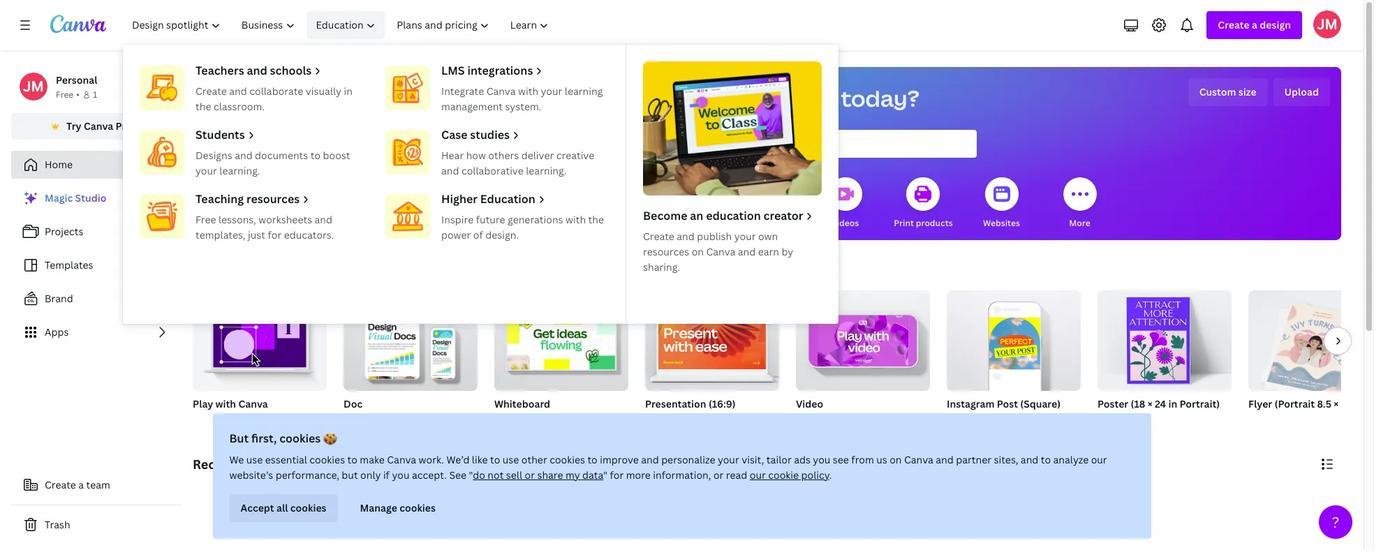 Task type: vqa. For each thing, say whether or not it's contained in the screenshot.
Studio
yes



Task type: locate. For each thing, give the bounding box(es) containing it.
try
[[66, 119, 81, 133]]

collaborative
[[462, 164, 524, 177]]

doc group
[[344, 291, 478, 429]]

jeremy miller element
[[20, 73, 47, 101]]

jeremy miller image for "jeremy miller" element
[[20, 73, 47, 101]]

1 vertical spatial in
[[1169, 397, 1178, 411]]

canva right try
[[84, 119, 113, 133]]

our down 'visit,'
[[750, 469, 766, 482]]

× inside the flyer (portrait 8.5 × 11 in) group
[[1334, 397, 1339, 411]]

1 or from the left
[[525, 469, 535, 482]]

education up future
[[480, 191, 536, 207]]

a inside dropdown button
[[1252, 18, 1258, 31]]

canva down integrations
[[487, 85, 516, 98]]

analyze
[[1054, 453, 1089, 467]]

or left read
[[714, 469, 724, 482]]

first,
[[251, 431, 277, 446]]

education inside menu
[[480, 191, 536, 207]]

canva up if at bottom left
[[387, 453, 416, 467]]

0 horizontal spatial jeremy miller image
[[20, 73, 47, 101]]

" inside we use essential cookies to make canva work. we'd like to use other cookies to improve and personalize your visit, tailor ads you see from us on canva and partner sites, and to analyze our website's performance, but only if you accept. see "
[[469, 469, 473, 482]]

group
[[796, 285, 930, 391], [947, 285, 1081, 391], [1098, 285, 1232, 391], [344, 291, 478, 391], [495, 291, 629, 391], [645, 291, 780, 391], [1249, 291, 1375, 396]]

with right the "generations"
[[566, 213, 586, 226]]

docs button
[[516, 168, 549, 240]]

improve
[[600, 453, 639, 467]]

lessons,
[[219, 213, 256, 226]]

and down hear
[[441, 164, 459, 177]]

whiteboards button
[[585, 168, 637, 240]]

group for video
[[796, 285, 930, 391]]

create inside button
[[45, 478, 76, 492]]

your up read
[[718, 453, 740, 467]]

only
[[360, 469, 381, 482]]

higher education
[[441, 191, 536, 207]]

products
[[916, 217, 953, 229]]

or right 'sell'
[[525, 469, 535, 482]]

design left jeremy miller image
[[1260, 18, 1291, 31]]

upload
[[1285, 85, 1319, 98]]

manage
[[360, 502, 397, 515]]

1 horizontal spatial our
[[1091, 453, 1108, 467]]

templates link
[[11, 251, 182, 279]]

ads
[[794, 453, 811, 467]]

1 horizontal spatial resources
[[643, 245, 690, 258]]

with
[[518, 85, 539, 98], [566, 213, 586, 226], [216, 397, 236, 411]]

1 × from the left
[[1148, 397, 1153, 411]]

0 horizontal spatial use
[[246, 453, 263, 467]]

1 " from the left
[[469, 469, 473, 482]]

future
[[476, 213, 505, 226]]

try canva pro
[[66, 119, 132, 133]]

videos button
[[829, 168, 862, 240]]

None search field
[[558, 130, 977, 158]]

0 horizontal spatial on
[[692, 245, 704, 258]]

designs
[[196, 149, 232, 162]]

group for doc
[[344, 291, 478, 391]]

create left team
[[45, 478, 76, 492]]

resources
[[246, 191, 300, 207], [643, 245, 690, 258]]

our
[[1091, 453, 1108, 467], [750, 469, 766, 482]]

0 vertical spatial on
[[692, 245, 704, 258]]

jeremy miller image
[[1314, 10, 1342, 38]]

" down improve
[[604, 469, 608, 482]]

the inside create and collaborate visually in the classroom.
[[196, 100, 211, 113]]

integrate
[[441, 85, 484, 98]]

list
[[11, 184, 182, 346]]

0 horizontal spatial a
[[78, 478, 84, 492]]

2 vertical spatial with
[[216, 397, 236, 411]]

and up the educators.
[[315, 213, 333, 226]]

a inside button
[[78, 478, 84, 492]]

upload button
[[1274, 78, 1331, 106]]

worksheets
[[259, 213, 312, 226]]

group for instagram post (square)
[[947, 285, 1081, 391]]

create inside create and publish your own resources on canva and earn by sharing.
[[643, 230, 675, 243]]

cookies right all
[[290, 502, 327, 515]]

create down teachers at the top of the page
[[196, 85, 227, 98]]

whiteboard group
[[495, 291, 629, 429]]

and down presentations
[[677, 230, 695, 243]]

canva
[[487, 85, 516, 98], [84, 119, 113, 133], [706, 245, 736, 258], [239, 397, 268, 411], [387, 453, 416, 467], [905, 453, 934, 467]]

0 vertical spatial resources
[[246, 191, 300, 207]]

jeremy miller image for jm popup button
[[1314, 10, 1342, 38]]

1 vertical spatial on
[[890, 453, 902, 467]]

× inside poster (18 × 24 in portrait) group
[[1148, 397, 1153, 411]]

use up 'sell'
[[503, 453, 519, 467]]

free inside the free lessons, worksheets and templates, just for educators.
[[196, 213, 216, 226]]

1 horizontal spatial for
[[610, 469, 624, 482]]

1 vertical spatial resources
[[643, 245, 690, 258]]

canva down publish
[[706, 245, 736, 258]]

the up students at the top of page
[[196, 100, 211, 113]]

docs
[[522, 217, 543, 229]]

resources up worksheets
[[246, 191, 300, 207]]

1 vertical spatial jeremy miller image
[[20, 73, 47, 101]]

in inside create and collaborate visually in the classroom.
[[344, 85, 353, 98]]

to up data
[[588, 453, 598, 467]]

1 vertical spatial education
[[480, 191, 536, 207]]

0 vertical spatial with
[[518, 85, 539, 98]]

1 horizontal spatial a
[[1252, 18, 1258, 31]]

create up custom size
[[1218, 18, 1250, 31]]

to left boost
[[311, 149, 321, 162]]

teachers and schools
[[196, 63, 312, 78]]

0 horizontal spatial resources
[[246, 191, 300, 207]]

0 horizontal spatial our
[[750, 469, 766, 482]]

1 horizontal spatial free
[[196, 213, 216, 226]]

in inside poster (18 × 24 in portrait) group
[[1169, 397, 1178, 411]]

higher
[[441, 191, 478, 207]]

your down social
[[735, 230, 756, 243]]

see
[[833, 453, 849, 467]]

play
[[193, 397, 213, 411]]

collaborate
[[250, 85, 303, 98]]

0 vertical spatial education
[[316, 18, 364, 31]]

to up but
[[348, 453, 358, 467]]

1 horizontal spatial design
[[1260, 18, 1291, 31]]

sites,
[[994, 453, 1019, 467]]

0 horizontal spatial learning.
[[220, 164, 260, 177]]

0 horizontal spatial or
[[525, 469, 535, 482]]

learning. inside designs and documents to boost your learning.
[[220, 164, 260, 177]]

8.5
[[1318, 397, 1332, 411]]

1 horizontal spatial "
[[604, 469, 608, 482]]

for you button
[[438, 168, 471, 240]]

your inside create and publish your own resources on canva and earn by sharing.
[[735, 230, 756, 243]]

1 vertical spatial for
[[610, 469, 624, 482]]

manage cookies button
[[349, 495, 447, 522]]

a left team
[[78, 478, 84, 492]]

1 horizontal spatial jeremy miller image
[[1314, 10, 1342, 38]]

jm button
[[1314, 10, 1342, 38]]

your up the 'system.'
[[541, 85, 563, 98]]

learning. down "deliver"
[[526, 164, 567, 177]]

1 horizontal spatial ×
[[1334, 397, 1339, 411]]

information,
[[653, 469, 711, 482]]

0 horizontal spatial with
[[216, 397, 236, 411]]

cookies inside manage cookies button
[[400, 502, 436, 515]]

education up visually
[[316, 18, 364, 31]]

a for design
[[1252, 18, 1258, 31]]

create for create a team
[[45, 478, 76, 492]]

" right see
[[469, 469, 473, 482]]

presentation (16:9)
[[645, 397, 736, 411]]

canva up first,
[[239, 397, 268, 411]]

canva inside group
[[239, 397, 268, 411]]

for
[[268, 228, 282, 242], [610, 469, 624, 482]]

create
[[1218, 18, 1250, 31], [196, 85, 227, 98], [643, 230, 675, 243], [45, 478, 76, 492]]

2 horizontal spatial with
[[566, 213, 586, 226]]

or
[[525, 469, 535, 482], [714, 469, 724, 482]]

0 vertical spatial design
[[1260, 18, 1291, 31]]

on right us at the right bottom of page
[[890, 453, 902, 467]]

0 vertical spatial the
[[196, 100, 211, 113]]

apps link
[[11, 319, 182, 346]]

in for visually
[[344, 85, 353, 98]]

for inside but first, cookies 🍪 dialog
[[610, 469, 624, 482]]

create inside dropdown button
[[1218, 18, 1250, 31]]

× left 11
[[1334, 397, 1339, 411]]

with inside inspire future generations with the power of design.
[[566, 213, 586, 226]]

essential
[[265, 453, 307, 467]]

create down become
[[643, 230, 675, 243]]

0 vertical spatial jeremy miller image
[[1314, 10, 1342, 38]]

the inside inspire future generations with the power of design.
[[589, 213, 604, 226]]

print
[[894, 217, 914, 229]]

visually
[[306, 85, 342, 98]]

2 learning. from the left
[[526, 164, 567, 177]]

a up size
[[1252, 18, 1258, 31]]

with inside integrate canva with your learning management system.
[[518, 85, 539, 98]]

×
[[1148, 397, 1153, 411], [1334, 397, 1339, 411]]

in right visually
[[344, 85, 353, 98]]

1 horizontal spatial learning.
[[526, 164, 567, 177]]

you right for in the top of the page
[[454, 217, 470, 229]]

learning. inside the hear how others deliver creative and collaborative learning.
[[526, 164, 567, 177]]

0 horizontal spatial in
[[344, 85, 353, 98]]

for right just
[[268, 228, 282, 242]]

.
[[830, 469, 832, 482]]

0 vertical spatial for
[[268, 228, 282, 242]]

play with canva
[[193, 397, 268, 411]]

0 horizontal spatial the
[[196, 100, 211, 113]]

0 vertical spatial in
[[344, 85, 353, 98]]

cookies down accept. on the left
[[400, 502, 436, 515]]

your down designs
[[196, 164, 217, 177]]

jeremy miller image
[[1314, 10, 1342, 38], [20, 73, 47, 101]]

1 vertical spatial with
[[566, 213, 586, 226]]

do not sell or share my data " for more information, or read our cookie policy .
[[473, 469, 832, 482]]

0 horizontal spatial "
[[469, 469, 473, 482]]

create inside create and collaborate visually in the classroom.
[[196, 85, 227, 98]]

your inside integrate canva with your learning management system.
[[541, 85, 563, 98]]

1 horizontal spatial in
[[1169, 397, 1178, 411]]

on down publish
[[692, 245, 704, 258]]

1 learning. from the left
[[220, 164, 260, 177]]

0 vertical spatial our
[[1091, 453, 1108, 467]]

personal
[[56, 73, 97, 87]]

2 " from the left
[[604, 469, 608, 482]]

manage cookies
[[360, 502, 436, 515]]

in)
[[1354, 397, 1367, 411]]

with right play
[[216, 397, 236, 411]]

× left 24
[[1148, 397, 1153, 411]]

custom
[[1200, 85, 1237, 98]]

and right designs
[[235, 149, 253, 162]]

free up 'templates,'
[[196, 213, 216, 226]]

1 vertical spatial a
[[78, 478, 84, 492]]

2 use from the left
[[503, 453, 519, 467]]

our right analyze
[[1091, 453, 1108, 467]]

policy
[[802, 469, 830, 482]]

with up the 'system.'
[[518, 85, 539, 98]]

2 or from the left
[[714, 469, 724, 482]]

pro
[[116, 119, 132, 133]]

1 horizontal spatial the
[[589, 213, 604, 226]]

2 × from the left
[[1334, 397, 1339, 411]]

1 horizontal spatial or
[[714, 469, 724, 482]]

learning. up teaching resources
[[220, 164, 260, 177]]

1 vertical spatial free
[[196, 213, 216, 226]]

learning
[[565, 85, 603, 98]]

the right the "generations"
[[589, 213, 604, 226]]

for down improve
[[610, 469, 624, 482]]

social
[[741, 217, 766, 229]]

design up search search box
[[765, 83, 837, 113]]

0 horizontal spatial for
[[268, 228, 282, 242]]

today?
[[841, 83, 920, 113]]

and left the partner
[[936, 453, 954, 467]]

1 vertical spatial design
[[765, 83, 837, 113]]

0 vertical spatial a
[[1252, 18, 1258, 31]]

cookie
[[768, 469, 799, 482]]

1 horizontal spatial education
[[480, 191, 536, 207]]

use up website's at the left bottom
[[246, 453, 263, 467]]

1 vertical spatial the
[[589, 213, 604, 226]]

cookies
[[280, 431, 321, 446], [310, 453, 345, 467], [550, 453, 585, 467], [290, 502, 327, 515], [400, 502, 436, 515]]

creator
[[764, 208, 804, 224]]

home link
[[11, 151, 182, 179]]

schools
[[270, 63, 312, 78]]

1 horizontal spatial on
[[890, 453, 902, 467]]

but
[[342, 469, 358, 482]]

create a team
[[45, 478, 110, 492]]

and right sites,
[[1021, 453, 1039, 467]]

in right 24
[[1169, 397, 1178, 411]]

but first, cookies 🍪
[[229, 431, 337, 446]]

what will you design today?
[[615, 83, 920, 113]]

accept all cookies button
[[229, 495, 338, 522]]

you inside button
[[454, 217, 470, 229]]

design inside dropdown button
[[1260, 18, 1291, 31]]

0 horizontal spatial design
[[765, 83, 837, 113]]

and up do not sell or share my data " for more information, or read our cookie policy .
[[641, 453, 659, 467]]

free left '•'
[[56, 89, 74, 101]]

try canva pro button
[[11, 113, 182, 140]]

0 horizontal spatial free
[[56, 89, 74, 101]]

work.
[[419, 453, 444, 467]]

and inside designs and documents to boost your learning.
[[235, 149, 253, 162]]

to left analyze
[[1041, 453, 1051, 467]]

0 horizontal spatial education
[[316, 18, 364, 31]]

if
[[383, 469, 390, 482]]

resources up sharing.
[[643, 245, 690, 258]]

1 horizontal spatial use
[[503, 453, 519, 467]]

1 horizontal spatial with
[[518, 85, 539, 98]]

and up classroom.
[[229, 85, 247, 98]]

publish
[[697, 230, 732, 243]]

0 horizontal spatial ×
[[1148, 397, 1153, 411]]

create for create and collaborate visually in the classroom.
[[196, 85, 227, 98]]

brand link
[[11, 285, 182, 313]]

a for team
[[78, 478, 84, 492]]

0 vertical spatial free
[[56, 89, 74, 101]]

earn
[[758, 245, 780, 258]]



Task type: describe. For each thing, give the bounding box(es) containing it.
teaching
[[196, 191, 244, 207]]

play with canva group
[[193, 291, 327, 412]]

educators.
[[284, 228, 334, 242]]

social media button
[[741, 168, 793, 240]]

flyer (portrait 8.5 × 11 in)
[[1249, 397, 1367, 411]]

?
[[1332, 513, 1340, 532]]

flyer (portrait 8.5 × 11 in) group
[[1249, 291, 1375, 429]]

1 vertical spatial our
[[750, 469, 766, 482]]

of
[[473, 228, 483, 242]]

hear
[[441, 149, 464, 162]]

your inside designs and documents to boost your learning.
[[196, 164, 217, 177]]

resources inside create and publish your own resources on canva and earn by sharing.
[[643, 245, 690, 258]]

to inside designs and documents to boost your learning.
[[311, 149, 321, 162]]

recent designs
[[193, 456, 285, 473]]

education menu
[[123, 45, 839, 324]]

create a design
[[1218, 18, 1291, 31]]

students
[[196, 127, 245, 142]]

video group
[[796, 285, 930, 429]]

our inside we use essential cookies to make canva work. we'd like to use other cookies to improve and personalize your visit, tailor ads you see from us on canva and partner sites, and to analyze our website's performance, but only if you accept. see "
[[1091, 453, 1108, 467]]

case studies
[[441, 127, 510, 142]]

create a design button
[[1207, 11, 1303, 39]]

create and collaborate visually in the classroom.
[[196, 85, 353, 113]]

canva inside button
[[84, 119, 113, 133]]

cookies inside "accept all cookies" button
[[290, 502, 327, 515]]

how
[[466, 149, 486, 162]]

inspire future generations with the power of design.
[[441, 213, 604, 242]]

templates,
[[196, 228, 246, 242]]

for inside the free lessons, worksheets and templates, just for educators.
[[268, 228, 282, 242]]

documents
[[255, 149, 308, 162]]

whiteboards
[[585, 217, 637, 229]]

generations
[[508, 213, 563, 226]]

lms integrations
[[441, 63, 533, 78]]

print products
[[894, 217, 953, 229]]

magic studio
[[45, 191, 106, 205]]

canva right us at the right bottom of page
[[905, 453, 934, 467]]

•
[[76, 89, 80, 101]]

power
[[441, 228, 471, 242]]

cookies up essential on the bottom left of the page
[[280, 431, 321, 446]]

Search search field
[[586, 131, 949, 157]]

and left earn
[[738, 245, 756, 258]]

instagram post (square) group
[[947, 285, 1081, 429]]

poster
[[1098, 397, 1129, 411]]

presentation (16:9) group
[[645, 291, 780, 429]]

free for free lessons, worksheets and templates, just for educators.
[[196, 213, 216, 226]]

on inside create and publish your own resources on canva and earn by sharing.
[[692, 245, 704, 258]]

flyer
[[1249, 397, 1273, 411]]

you right will
[[719, 83, 761, 113]]

presentations
[[661, 217, 717, 229]]

others
[[488, 149, 519, 162]]

will
[[679, 83, 714, 113]]

to right like
[[490, 453, 500, 467]]

templates
[[45, 258, 93, 272]]

create a team button
[[11, 471, 182, 499]]

us
[[877, 453, 888, 467]]

and inside create and collaborate visually in the classroom.
[[229, 85, 247, 98]]

we
[[229, 453, 244, 467]]

and inside the free lessons, worksheets and templates, just for educators.
[[315, 213, 333, 226]]

from
[[852, 453, 874, 467]]

data
[[583, 469, 604, 482]]

management
[[441, 100, 503, 113]]

group for whiteboard
[[495, 291, 629, 391]]

and up 'collaborate'
[[247, 63, 267, 78]]

(18
[[1131, 397, 1146, 411]]

cookies down 🍪
[[310, 453, 345, 467]]

do
[[473, 469, 485, 482]]

instagram post (square)
[[947, 397, 1061, 411]]

projects link
[[11, 218, 182, 246]]

accept.
[[412, 469, 447, 482]]

projects
[[45, 225, 83, 238]]

top level navigation element
[[123, 11, 839, 324]]

canva inside create and publish your own resources on canva and earn by sharing.
[[706, 245, 736, 258]]

accept
[[241, 502, 274, 515]]

list containing magic studio
[[11, 184, 182, 346]]

but first, cookies 🍪 dialog
[[213, 414, 1151, 539]]

integrations
[[468, 63, 533, 78]]

free for free •
[[56, 89, 74, 101]]

group for presentation (16:9)
[[645, 291, 780, 391]]

with inside group
[[216, 397, 236, 411]]

you up policy
[[813, 453, 831, 467]]

own
[[759, 230, 778, 243]]

media
[[768, 217, 793, 229]]

group for poster (18 × 24 in portrait)
[[1098, 285, 1232, 391]]

(square)
[[1021, 397, 1061, 411]]

your inside we use essential cookies to make canva work. we'd like to use other cookies to improve and personalize your visit, tailor ads you see from us on canva and partner sites, and to analyze our website's performance, but only if you accept. see "
[[718, 453, 740, 467]]

what
[[615, 83, 674, 113]]

? button
[[1319, 506, 1353, 539]]

studies
[[470, 127, 510, 142]]

(portrait
[[1275, 397, 1315, 411]]

see
[[449, 469, 467, 482]]

whiteboard
[[495, 397, 550, 411]]

canva inside integrate canva with your learning management system.
[[487, 85, 516, 98]]

become
[[643, 208, 688, 224]]

create for create a design
[[1218, 18, 1250, 31]]

design.
[[486, 228, 519, 242]]

inspire
[[441, 213, 474, 226]]

post
[[997, 397, 1018, 411]]

poster (18 × 24 in portrait) group
[[1098, 285, 1232, 429]]

on inside we use essential cookies to make canva work. we'd like to use other cookies to improve and personalize your visit, tailor ads you see from us on canva and partner sites, and to analyze our website's performance, but only if you accept. see "
[[890, 453, 902, 467]]

in for 24
[[1169, 397, 1178, 411]]

but
[[229, 431, 249, 446]]

website's
[[229, 469, 273, 482]]

videos
[[832, 217, 859, 229]]

24
[[1155, 397, 1167, 411]]

classroom.
[[214, 100, 265, 113]]

new
[[149, 193, 166, 203]]

you right if at bottom left
[[392, 469, 410, 482]]

just
[[248, 228, 265, 242]]

11
[[1342, 397, 1352, 411]]

accept all cookies
[[241, 502, 327, 515]]

education inside popup button
[[316, 18, 364, 31]]

by
[[782, 245, 794, 258]]

create for create and publish your own resources on canva and earn by sharing.
[[643, 230, 675, 243]]

portrait)
[[1180, 397, 1220, 411]]

1 use from the left
[[246, 453, 263, 467]]

personalize
[[662, 453, 716, 467]]

more
[[626, 469, 651, 482]]

all
[[277, 502, 288, 515]]

deliver
[[522, 149, 554, 162]]

and inside the hear how others deliver creative and collaborative learning.
[[441, 164, 459, 177]]

our cookie policy link
[[750, 469, 830, 482]]

partner
[[956, 453, 992, 467]]

cookies up my
[[550, 453, 585, 467]]

performance,
[[276, 469, 339, 482]]

group for flyer (portrait 8.5 × 11 in)
[[1249, 291, 1375, 396]]

for you
[[439, 217, 470, 229]]



